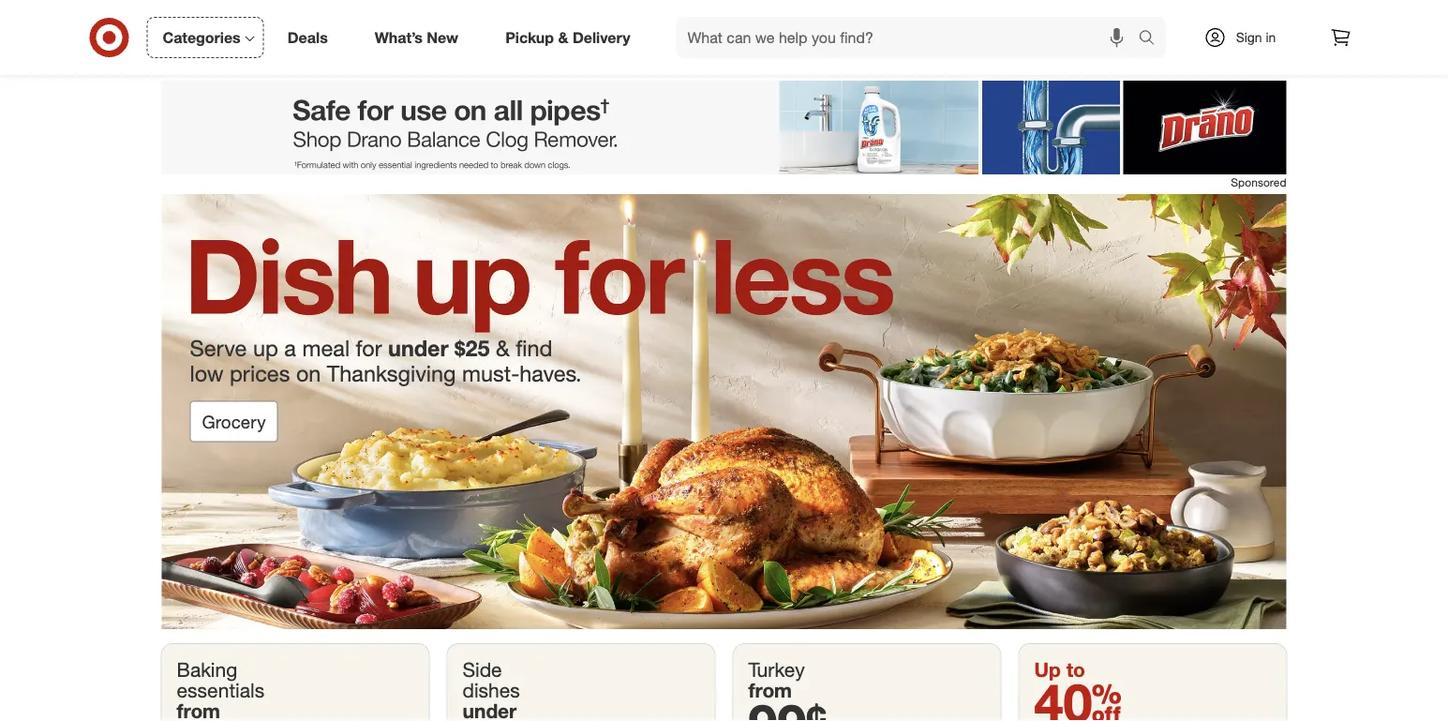 Task type: locate. For each thing, give the bounding box(es) containing it.
search button
[[1130, 17, 1175, 62]]

& right $25
[[496, 334, 510, 361]]

0 horizontal spatial &
[[496, 334, 510, 361]]

& inside & find low prices on thanksgiving must-haves.
[[496, 334, 510, 361]]

serve up a meal for under $25
[[190, 334, 490, 361]]

dish up for less image
[[162, 194, 1287, 630]]

1 vertical spatial &
[[496, 334, 510, 361]]

up to link
[[1020, 644, 1287, 721]]

1 horizontal spatial &
[[558, 28, 569, 46]]

& right pickup
[[558, 28, 569, 46]]

up
[[253, 334, 278, 361]]

what's new
[[375, 28, 459, 46]]

0 vertical spatial &
[[558, 28, 569, 46]]

up to
[[1035, 657, 1086, 681]]

categories
[[163, 28, 241, 46]]

new
[[427, 28, 459, 46]]

&
[[558, 28, 569, 46], [496, 334, 510, 361]]

$25
[[455, 334, 490, 361]]

a
[[284, 334, 296, 361]]

grocery
[[202, 410, 266, 432]]

turkey
[[749, 657, 805, 681]]

in
[[1266, 29, 1277, 45]]

up
[[1035, 657, 1061, 681]]

essentials
[[177, 678, 265, 702]]

categories link
[[147, 17, 264, 58]]



Task type: describe. For each thing, give the bounding box(es) containing it.
turkey from
[[749, 657, 805, 702]]

sign
[[1236, 29, 1263, 45]]

to
[[1067, 657, 1086, 681]]

side
[[463, 657, 502, 681]]

side dishes
[[463, 657, 520, 702]]

pickup & delivery
[[506, 28, 631, 46]]

search
[[1130, 30, 1175, 48]]

what's new link
[[359, 17, 482, 58]]

& find low prices on thanksgiving must-haves.
[[190, 334, 582, 386]]

advertisement region
[[162, 80, 1287, 174]]

baking essentials
[[177, 657, 265, 702]]

prices
[[230, 360, 290, 386]]

pickup
[[506, 28, 554, 46]]

deals link
[[272, 17, 351, 58]]

haves.
[[520, 360, 582, 386]]

under
[[388, 334, 449, 361]]

serve
[[190, 334, 247, 361]]

low
[[190, 360, 224, 386]]

sign in
[[1236, 29, 1277, 45]]

from
[[749, 678, 792, 702]]

must-
[[462, 360, 520, 386]]

thanksgiving
[[327, 360, 456, 386]]

pickup & delivery link
[[490, 17, 654, 58]]

sponsored
[[1231, 175, 1287, 189]]

what's
[[375, 28, 423, 46]]

sign in link
[[1189, 17, 1306, 58]]

dishes
[[463, 678, 520, 702]]

baking
[[177, 657, 237, 681]]

delivery
[[573, 28, 631, 46]]

grocery button
[[190, 401, 278, 442]]

What can we help you find? suggestions appear below search field
[[677, 17, 1143, 58]]

find
[[516, 334, 553, 361]]

for
[[356, 334, 382, 361]]

deals
[[288, 28, 328, 46]]

on
[[296, 360, 321, 386]]

meal
[[302, 334, 350, 361]]



Task type: vqa. For each thing, say whether or not it's contained in the screenshot.
'Sign in' link at the right of page
yes



